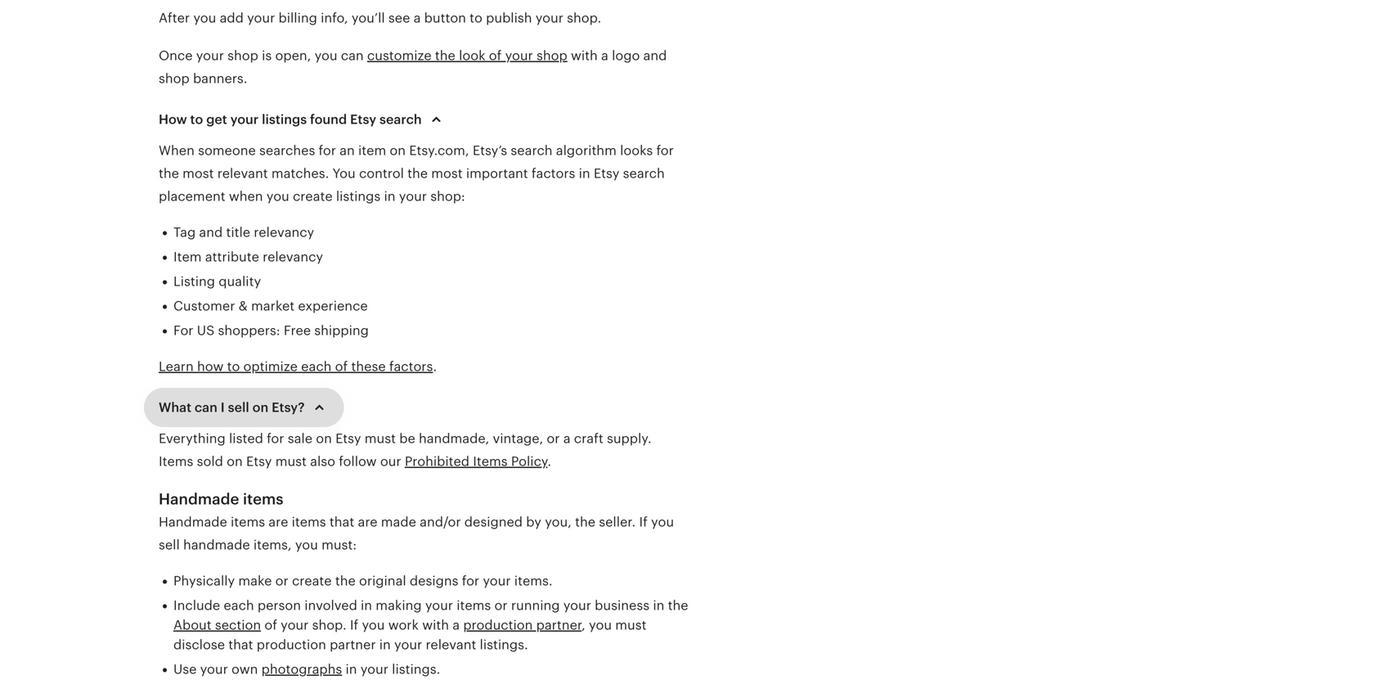 Task type: vqa. For each thing, say whether or not it's contained in the screenshot.
my
no



Task type: describe. For each thing, give the bounding box(es) containing it.
vintage,
[[493, 431, 544, 446]]

disclose
[[173, 637, 225, 652]]

physically make or create the original designs for your items.
[[173, 574, 553, 588]]

items inside include each person involved in making your items or running your business in the about section of your shop. if you work with a production partner
[[457, 598, 491, 613]]

our
[[380, 454, 401, 469]]

if inside include each person involved in making your items or running your business in the about section of your shop. if you work with a production partner
[[350, 618, 359, 633]]

everything
[[159, 431, 226, 446]]

with a logo and shop banners.
[[159, 48, 667, 86]]

etsy.com,
[[409, 143, 469, 158]]

person
[[258, 598, 301, 613]]

listings inside dropdown button
[[262, 112, 307, 127]]

when
[[159, 143, 195, 158]]

you right open,
[[315, 48, 338, 63]]

seller.
[[599, 515, 636, 529]]

look
[[459, 48, 486, 63]]

1 horizontal spatial can
[[341, 48, 364, 63]]

item
[[358, 143, 386, 158]]

someone
[[198, 143, 256, 158]]

attribute
[[205, 250, 259, 264]]

sell inside handmade items handmade items are items that are made and/or designed by you, the seller. if you sell handmade items, you must:
[[159, 538, 180, 552]]

your left items.
[[483, 574, 511, 588]]

publish
[[486, 11, 532, 25]]

banners.
[[193, 71, 248, 86]]

follow
[[339, 454, 377, 469]]

sale
[[288, 431, 313, 446]]

title
[[226, 225, 250, 240]]

if inside handmade items handmade items are items that are made and/or designed by you, the seller. if you sell handmade items, you must:
[[639, 515, 648, 529]]

you inside when someone searches for an item on etsy.com, etsy's search algorithm looks for the most relevant matches. you control the most important factors in etsy search placement when you create listings in your shop:
[[267, 189, 289, 204]]

on inside when someone searches for an item on etsy.com, etsy's search algorithm looks for the most relevant matches. you control the most important factors in etsy search placement when you create listings in your shop:
[[390, 143, 406, 158]]

1 vertical spatial of
[[335, 359, 348, 374]]

tag and title relevancy
[[173, 225, 314, 240]]

you
[[333, 166, 356, 181]]

in down "control"
[[384, 189, 396, 204]]

craft
[[574, 431, 604, 446]]

relevant inside , you must disclose that production partner in your relevant listings.
[[426, 637, 477, 652]]

handmade
[[183, 538, 250, 552]]

that inside , you must disclose that production partner in your relevant listings.
[[228, 637, 253, 652]]

by
[[526, 515, 542, 529]]

customer & market experience
[[173, 299, 368, 313]]

supply.
[[607, 431, 652, 446]]

etsy?
[[272, 400, 305, 415]]

learn
[[159, 359, 194, 374]]

designed
[[465, 515, 523, 529]]

experience
[[298, 299, 368, 313]]

the left look at the left top of the page
[[435, 48, 456, 63]]

for us shoppers: free shipping
[[173, 323, 369, 338]]

be
[[400, 431, 415, 446]]

items.
[[515, 574, 553, 588]]

etsy down listed at the bottom left
[[246, 454, 272, 469]]

in right the business
[[653, 598, 665, 613]]

tag
[[173, 225, 196, 240]]

designs
[[410, 574, 459, 588]]

add
[[220, 11, 244, 25]]

1 vertical spatial create
[[292, 574, 332, 588]]

listings inside when someone searches for an item on etsy.com, etsy's search algorithm looks for the most relevant matches. you control the most important factors in etsy search placement when you create listings in your shop:
[[336, 189, 381, 204]]

1 vertical spatial factors
[[389, 359, 433, 374]]

a inside everything listed for sale on etsy must be handmade, vintage, or a craft supply. items sold on etsy must also follow our
[[564, 431, 571, 446]]

policy
[[511, 454, 548, 469]]

listing quality
[[173, 274, 261, 289]]

1 most from the left
[[183, 166, 214, 181]]

or inside include each person involved in making your items or running your business in the about section of your shop. if you work with a production partner
[[495, 598, 508, 613]]

1 vertical spatial search
[[511, 143, 553, 158]]

1 horizontal spatial .
[[548, 454, 552, 469]]

must inside , you must disclose that production partner in your relevant listings.
[[616, 618, 647, 633]]

1 vertical spatial relevancy
[[263, 250, 323, 264]]

algorithm
[[556, 143, 617, 158]]

customize
[[367, 48, 432, 63]]

on up also
[[316, 431, 332, 446]]

2 handmade from the top
[[159, 515, 227, 529]]

0 vertical spatial relevancy
[[254, 225, 314, 240]]

item
[[173, 250, 202, 264]]

button
[[424, 11, 466, 25]]

use your own photographs in your listings.
[[173, 662, 441, 677]]

0 horizontal spatial listings.
[[392, 662, 441, 677]]

about
[[173, 618, 212, 633]]

search inside dropdown button
[[380, 112, 422, 127]]

searches
[[259, 143, 315, 158]]

on inside dropdown button
[[253, 400, 269, 415]]

shop inside with a logo and shop banners.
[[159, 71, 190, 86]]

the down when
[[159, 166, 179, 181]]

when someone searches for an item on etsy.com, etsy's search algorithm looks for the most relevant matches. you control the most important factors in etsy search placement when you create listings in your shop:
[[159, 143, 674, 204]]

you'll
[[352, 11, 385, 25]]

on right sold
[[227, 454, 243, 469]]

you,
[[545, 515, 572, 529]]

photographs
[[262, 662, 342, 677]]

etsy inside dropdown button
[[350, 112, 377, 127]]

use
[[173, 662, 197, 677]]

customer
[[173, 299, 235, 313]]

item attribute relevancy
[[173, 250, 323, 264]]

customize the look of your shop link
[[367, 48, 568, 63]]

production partner link
[[463, 618, 582, 633]]

the inside include each person involved in making your items or running your business in the about section of your shop. if you work with a production partner
[[668, 598, 689, 613]]

these
[[351, 359, 386, 374]]

,
[[582, 618, 586, 633]]

include each person involved in making your items or running your business in the about section of your shop. if you work with a production partner
[[173, 598, 689, 633]]

etsy inside when someone searches for an item on etsy.com, etsy's search algorithm looks for the most relevant matches. you control the most important factors in etsy search placement when you create listings in your shop:
[[594, 166, 620, 181]]

2 are from the left
[[358, 515, 378, 529]]

to inside dropdown button
[[190, 112, 203, 127]]

create inside when someone searches for an item on etsy.com, etsy's search algorithm looks for the most relevant matches. you control the most important factors in etsy search placement when you create listings in your shop:
[[293, 189, 333, 204]]

sold
[[197, 454, 223, 469]]

for right designs
[[462, 574, 480, 588]]

2 horizontal spatial search
[[623, 166, 665, 181]]

shop. inside include each person involved in making your items or running your business in the about section of your shop. if you work with a production partner
[[312, 618, 347, 633]]

etsy up follow
[[336, 431, 361, 446]]

items inside everything listed for sale on etsy must be handmade, vintage, or a craft supply. items sold on etsy must also follow our
[[159, 454, 193, 469]]

, you must disclose that production partner in your relevant listings.
[[173, 618, 647, 652]]

production inside , you must disclose that production partner in your relevant listings.
[[257, 637, 326, 652]]

you inside , you must disclose that production partner in your relevant listings.
[[589, 618, 612, 633]]

your right add at the left top of the page
[[247, 11, 275, 25]]

2 items from the left
[[473, 454, 508, 469]]

once your shop is open, you can customize the look of your shop
[[159, 48, 568, 63]]

2 horizontal spatial to
[[470, 11, 483, 25]]

your down designs
[[425, 598, 453, 613]]

listing
[[173, 274, 215, 289]]

your down disclose in the bottom left of the page
[[200, 662, 228, 677]]

shop:
[[431, 189, 465, 204]]

partner inside include each person involved in making your items or running your business in the about section of your shop. if you work with a production partner
[[536, 618, 582, 633]]

your down , you must disclose that production partner in your relevant listings.
[[361, 662, 389, 677]]

0 horizontal spatial or
[[275, 574, 289, 588]]

the up involved
[[335, 574, 356, 588]]

involved
[[305, 598, 357, 613]]

optimize
[[243, 359, 298, 374]]

section
[[215, 618, 261, 633]]



Task type: locate. For each thing, give the bounding box(es) containing it.
that inside handmade items handmade items are items that are made and/or designed by you, the seller. if you sell handmade items, you must:
[[330, 515, 355, 529]]

0 vertical spatial or
[[547, 431, 560, 446]]

for left an
[[319, 143, 336, 158]]

production inside include each person involved in making your items or running your business in the about section of your shop. if you work with a production partner
[[463, 618, 533, 633]]

0 horizontal spatial can
[[195, 400, 218, 415]]

to left get
[[190, 112, 203, 127]]

found
[[310, 112, 347, 127]]

can inside dropdown button
[[195, 400, 218, 415]]

1 horizontal spatial partner
[[536, 618, 582, 633]]

each up section
[[224, 598, 254, 613]]

2 vertical spatial or
[[495, 598, 508, 613]]

1 vertical spatial and
[[199, 225, 223, 240]]

a inside include each person involved in making your items or running your business in the about section of your shop. if you work with a production partner
[[453, 618, 460, 633]]

&
[[239, 299, 248, 313]]

0 horizontal spatial of
[[265, 618, 277, 633]]

or inside everything listed for sale on etsy must be handmade, vintage, or a craft supply. items sold on etsy must also follow our
[[547, 431, 560, 446]]

you inside include each person involved in making your items or running your business in the about section of your shop. if you work with a production partner
[[362, 618, 385, 633]]

1 horizontal spatial shop
[[228, 48, 259, 63]]

or up person
[[275, 574, 289, 588]]

logo
[[612, 48, 640, 63]]

1 vertical spatial sell
[[159, 538, 180, 552]]

in down work in the bottom left of the page
[[380, 637, 391, 652]]

0 horizontal spatial partner
[[330, 637, 376, 652]]

1 vertical spatial that
[[228, 637, 253, 652]]

must:
[[322, 538, 357, 552]]

1 horizontal spatial listings.
[[480, 637, 528, 652]]

your inside when someone searches for an item on etsy.com, etsy's search algorithm looks for the most relevant matches. you control the most important factors in etsy search placement when you create listings in your shop:
[[399, 189, 427, 204]]

market
[[251, 299, 295, 313]]

most up "shop:" on the left top of page
[[431, 166, 463, 181]]

1 vertical spatial or
[[275, 574, 289, 588]]

on left etsy? at the bottom left of the page
[[253, 400, 269, 415]]

your up ,
[[564, 598, 592, 613]]

2 vertical spatial of
[[265, 618, 277, 633]]

can down you'll
[[341, 48, 364, 63]]

1 horizontal spatial are
[[358, 515, 378, 529]]

factors right these
[[389, 359, 433, 374]]

0 vertical spatial create
[[293, 189, 333, 204]]

with left logo
[[571, 48, 598, 63]]

search up item
[[380, 112, 422, 127]]

for
[[173, 323, 194, 338]]

0 horizontal spatial and
[[199, 225, 223, 240]]

how to get your listings found etsy search button
[[144, 100, 461, 139]]

0 horizontal spatial factors
[[389, 359, 433, 374]]

on
[[390, 143, 406, 158], [253, 400, 269, 415], [316, 431, 332, 446], [227, 454, 243, 469]]

0 horizontal spatial that
[[228, 637, 253, 652]]

on right item
[[390, 143, 406, 158]]

1 items from the left
[[159, 454, 193, 469]]

get
[[206, 112, 227, 127]]

listings.
[[480, 637, 528, 652], [392, 662, 441, 677]]

that up must:
[[330, 515, 355, 529]]

shop.
[[567, 11, 602, 25], [312, 618, 347, 633]]

2 horizontal spatial shop
[[537, 48, 568, 63]]

to
[[470, 11, 483, 25], [190, 112, 203, 127], [227, 359, 240, 374]]

in inside , you must disclose that production partner in your relevant listings.
[[380, 637, 391, 652]]

shop. right the "publish"
[[567, 11, 602, 25]]

your right the "publish"
[[536, 11, 564, 25]]

1 vertical spatial can
[[195, 400, 218, 415]]

of
[[489, 48, 502, 63], [335, 359, 348, 374], [265, 618, 277, 633]]

create down matches.
[[293, 189, 333, 204]]

search
[[380, 112, 422, 127], [511, 143, 553, 158], [623, 166, 665, 181]]

when
[[229, 189, 263, 204]]

2 vertical spatial must
[[616, 618, 647, 633]]

listings. down , you must disclose that production partner in your relevant listings.
[[392, 662, 441, 677]]

relevant down include each person involved in making your items or running your business in the about section of your shop. if you work with a production partner
[[426, 637, 477, 652]]

the inside handmade items handmade items are items that are made and/or designed by you, the seller. if you sell handmade items, you must:
[[575, 515, 596, 529]]

to right button
[[470, 11, 483, 25]]

production up the photographs
[[257, 637, 326, 652]]

0 horizontal spatial relevant
[[217, 166, 268, 181]]

open,
[[275, 48, 311, 63]]

a right see on the left of the page
[[414, 11, 421, 25]]

1 horizontal spatial listings
[[336, 189, 381, 204]]

1 horizontal spatial factors
[[532, 166, 576, 181]]

important
[[466, 166, 528, 181]]

1 horizontal spatial search
[[511, 143, 553, 158]]

original
[[359, 574, 406, 588]]

your inside dropdown button
[[230, 112, 259, 127]]

physically
[[173, 574, 235, 588]]

you left add at the left top of the page
[[193, 11, 216, 25]]

sell left the handmade
[[159, 538, 180, 552]]

in right photographs link
[[346, 662, 357, 677]]

your inside , you must disclose that production partner in your relevant listings.
[[394, 637, 422, 652]]

partner down involved
[[330, 637, 376, 652]]

after you add your billing info, you'll see a button to publish your shop.
[[159, 11, 602, 25]]

. up you,
[[548, 454, 552, 469]]

0 horizontal spatial shop.
[[312, 618, 347, 633]]

1 horizontal spatial or
[[495, 598, 508, 613]]

1 horizontal spatial to
[[227, 359, 240, 374]]

if down involved
[[350, 618, 359, 633]]

are left made at left bottom
[[358, 515, 378, 529]]

1 are from the left
[[269, 515, 288, 529]]

most up placement
[[183, 166, 214, 181]]

what can i sell on etsy? button
[[144, 388, 344, 427]]

0 horizontal spatial most
[[183, 166, 214, 181]]

handmade up the handmade
[[159, 515, 227, 529]]

create
[[293, 189, 333, 204], [292, 574, 332, 588]]

sell inside dropdown button
[[228, 400, 249, 415]]

must down sale
[[276, 454, 307, 469]]

factors
[[532, 166, 576, 181], [389, 359, 433, 374]]

work
[[388, 618, 419, 633]]

made
[[381, 515, 416, 529]]

are up "items," on the bottom left
[[269, 515, 288, 529]]

must down the business
[[616, 618, 647, 633]]

or up production partner link
[[495, 598, 508, 613]]

relevant inside when someone searches for an item on etsy.com, etsy's search algorithm looks for the most relevant matches. you control the most important factors in etsy search placement when you create listings in your shop:
[[217, 166, 268, 181]]

0 horizontal spatial with
[[422, 618, 449, 633]]

0 horizontal spatial sell
[[159, 538, 180, 552]]

1 vertical spatial each
[[224, 598, 254, 613]]

your right get
[[230, 112, 259, 127]]

0 horizontal spatial to
[[190, 112, 203, 127]]

1 horizontal spatial that
[[330, 515, 355, 529]]

placement
[[159, 189, 226, 204]]

1 horizontal spatial of
[[335, 359, 348, 374]]

you right ,
[[589, 618, 612, 633]]

listings. down production partner link
[[480, 637, 528, 652]]

0 vertical spatial production
[[463, 618, 533, 633]]

for right looks
[[657, 143, 674, 158]]

and right tag
[[199, 225, 223, 240]]

learn how to optimize each of these factors .
[[159, 359, 437, 374]]

handmade items handmade items are items that are made and/or designed by you, the seller. if you sell handmade items, you must:
[[159, 491, 674, 552]]

1 horizontal spatial and
[[644, 48, 667, 63]]

1 vertical spatial if
[[350, 618, 359, 633]]

learn how to optimize each of these factors link
[[159, 359, 433, 374]]

1 vertical spatial listings.
[[392, 662, 441, 677]]

0 vertical spatial must
[[365, 431, 396, 446]]

about section link
[[173, 618, 261, 633]]

partner
[[536, 618, 582, 633], [330, 637, 376, 652]]

1 vertical spatial listings
[[336, 189, 381, 204]]

0 horizontal spatial production
[[257, 637, 326, 652]]

1 horizontal spatial items
[[473, 454, 508, 469]]

0 horizontal spatial .
[[433, 359, 437, 374]]

you right when
[[267, 189, 289, 204]]

1 handmade from the top
[[159, 491, 239, 508]]

handmade down sold
[[159, 491, 239, 508]]

a
[[414, 11, 421, 25], [601, 48, 609, 63], [564, 431, 571, 446], [453, 618, 460, 633]]

matches.
[[272, 166, 329, 181]]

see
[[389, 11, 410, 25]]

how to get your listings found etsy search
[[159, 112, 422, 127]]

etsy up item
[[350, 112, 377, 127]]

0 vertical spatial .
[[433, 359, 437, 374]]

handmade,
[[419, 431, 490, 446]]

making
[[376, 598, 422, 613]]

0 vertical spatial each
[[301, 359, 332, 374]]

relevancy up item attribute relevancy
[[254, 225, 314, 240]]

0 vertical spatial shop.
[[567, 11, 602, 25]]

an
[[340, 143, 355, 158]]

0 vertical spatial partner
[[536, 618, 582, 633]]

most
[[183, 166, 214, 181], [431, 166, 463, 181]]

search down looks
[[623, 166, 665, 181]]

shoppers:
[[218, 323, 280, 338]]

prohibited
[[405, 454, 470, 469]]

is
[[262, 48, 272, 63]]

.
[[433, 359, 437, 374], [548, 454, 552, 469]]

shop
[[228, 48, 259, 63], [537, 48, 568, 63], [159, 71, 190, 86]]

listed
[[229, 431, 263, 446]]

1 horizontal spatial shop.
[[567, 11, 602, 25]]

that
[[330, 515, 355, 529], [228, 637, 253, 652]]

and right logo
[[644, 48, 667, 63]]

1 vertical spatial handmade
[[159, 515, 227, 529]]

your down person
[[281, 618, 309, 633]]

1 vertical spatial with
[[422, 618, 449, 633]]

listings
[[262, 112, 307, 127], [336, 189, 381, 204]]

of right look at the left top of the page
[[489, 48, 502, 63]]

must up 'our'
[[365, 431, 396, 446]]

search up important
[[511, 143, 553, 158]]

items down vintage,
[[473, 454, 508, 469]]

2 vertical spatial to
[[227, 359, 240, 374]]

1 horizontal spatial relevant
[[426, 637, 477, 652]]

1 vertical spatial .
[[548, 454, 552, 469]]

a inside with a logo and shop banners.
[[601, 48, 609, 63]]

2 vertical spatial search
[[623, 166, 665, 181]]

a down designs
[[453, 618, 460, 633]]

running
[[511, 598, 560, 613]]

prohibited items policy .
[[405, 454, 552, 469]]

factors inside when someone searches for an item on etsy.com, etsy's search algorithm looks for the most relevant matches. you control the most important factors in etsy search placement when you create listings in your shop:
[[532, 166, 576, 181]]

the down etsy.com, on the left top
[[408, 166, 428, 181]]

us
[[197, 323, 215, 338]]

are
[[269, 515, 288, 529], [358, 515, 378, 529]]

your down work in the bottom left of the page
[[394, 637, 422, 652]]

0 horizontal spatial shop
[[159, 71, 190, 86]]

factors down algorithm
[[532, 166, 576, 181]]

of left these
[[335, 359, 348, 374]]

your left "shop:" on the left top of page
[[399, 189, 427, 204]]

listings down you
[[336, 189, 381, 204]]

0 vertical spatial of
[[489, 48, 502, 63]]

to right how
[[227, 359, 240, 374]]

listings. inside , you must disclose that production partner in your relevant listings.
[[480, 637, 528, 652]]

info,
[[321, 11, 348, 25]]

0 vertical spatial search
[[380, 112, 422, 127]]

quality
[[219, 274, 261, 289]]

photographs link
[[262, 662, 342, 677]]

0 horizontal spatial must
[[276, 454, 307, 469]]

1 horizontal spatial if
[[639, 515, 648, 529]]

production down running at the bottom
[[463, 618, 533, 633]]

that down section
[[228, 637, 253, 652]]

2 horizontal spatial of
[[489, 48, 502, 63]]

handmade
[[159, 491, 239, 508], [159, 515, 227, 529]]

i
[[221, 400, 225, 415]]

each down the "free"
[[301, 359, 332, 374]]

items
[[243, 491, 284, 508], [231, 515, 265, 529], [292, 515, 326, 529], [457, 598, 491, 613]]

0 horizontal spatial search
[[380, 112, 422, 127]]

1 horizontal spatial sell
[[228, 400, 249, 415]]

how
[[159, 112, 187, 127]]

1 vertical spatial to
[[190, 112, 203, 127]]

after
[[159, 11, 190, 25]]

0 vertical spatial relevant
[[217, 166, 268, 181]]

0 vertical spatial with
[[571, 48, 598, 63]]

0 horizontal spatial items
[[159, 454, 193, 469]]

relevancy
[[254, 225, 314, 240], [263, 250, 323, 264]]

1 horizontal spatial with
[[571, 48, 598, 63]]

etsy's
[[473, 143, 508, 158]]

1 horizontal spatial each
[[301, 359, 332, 374]]

0 vertical spatial if
[[639, 515, 648, 529]]

and/or
[[420, 515, 461, 529]]

a left craft
[[564, 431, 571, 446]]

your down the "publish"
[[505, 48, 533, 63]]

items,
[[254, 538, 292, 552]]

the right the business
[[668, 598, 689, 613]]

a left logo
[[601, 48, 609, 63]]

1 vertical spatial must
[[276, 454, 307, 469]]

make
[[238, 574, 272, 588]]

you left must:
[[295, 538, 318, 552]]

shipping
[[314, 323, 369, 338]]

with
[[571, 48, 598, 63], [422, 618, 449, 633]]

shop. down involved
[[312, 618, 347, 633]]

your
[[247, 11, 275, 25], [536, 11, 564, 25], [196, 48, 224, 63], [505, 48, 533, 63], [230, 112, 259, 127], [399, 189, 427, 204], [483, 574, 511, 588], [425, 598, 453, 613], [564, 598, 592, 613], [281, 618, 309, 633], [394, 637, 422, 652], [200, 662, 228, 677], [361, 662, 389, 677]]

0 vertical spatial sell
[[228, 400, 249, 415]]

0 vertical spatial can
[[341, 48, 364, 63]]

1 horizontal spatial must
[[365, 431, 396, 446]]

free
[[284, 323, 311, 338]]

shop down once
[[159, 71, 190, 86]]

2 horizontal spatial must
[[616, 618, 647, 633]]

looks
[[620, 143, 653, 158]]

sell
[[228, 400, 249, 415], [159, 538, 180, 552]]

1 horizontal spatial production
[[463, 618, 533, 633]]

your up banners.
[[196, 48, 224, 63]]

each inside include each person involved in making your items or running your business in the about section of your shop. if you work with a production partner
[[224, 598, 254, 613]]

can left i
[[195, 400, 218, 415]]

of inside include each person involved in making your items or running your business in the about section of your shop. if you work with a production partner
[[265, 618, 277, 633]]

0 vertical spatial that
[[330, 515, 355, 529]]

0 vertical spatial handmade
[[159, 491, 239, 508]]

in down algorithm
[[579, 166, 591, 181]]

0 horizontal spatial listings
[[262, 112, 307, 127]]

0 horizontal spatial if
[[350, 618, 359, 633]]

0 vertical spatial to
[[470, 11, 483, 25]]

partner inside , you must disclose that production partner in your relevant listings.
[[330, 637, 376, 652]]

2 horizontal spatial or
[[547, 431, 560, 446]]

business
[[595, 598, 650, 613]]

1 vertical spatial relevant
[[426, 637, 477, 652]]

relevant up when
[[217, 166, 268, 181]]

you right seller.
[[651, 515, 674, 529]]

1 vertical spatial shop.
[[312, 618, 347, 633]]

2 most from the left
[[431, 166, 463, 181]]

shop left the is at the top left
[[228, 48, 259, 63]]

. right these
[[433, 359, 437, 374]]

items down everything
[[159, 454, 193, 469]]

and inside with a logo and shop banners.
[[644, 48, 667, 63]]

with right work in the bottom left of the page
[[422, 618, 449, 633]]

you left work in the bottom left of the page
[[362, 618, 385, 633]]

the right you,
[[575, 515, 596, 529]]

etsy down algorithm
[[594, 166, 620, 181]]

create up involved
[[292, 574, 332, 588]]

or up policy
[[547, 431, 560, 446]]

in down physically make or create the original designs for your items.
[[361, 598, 372, 613]]

for inside everything listed for sale on etsy must be handmade, vintage, or a craft supply. items sold on etsy must also follow our
[[267, 431, 284, 446]]

partner down running at the bottom
[[536, 618, 582, 633]]

everything listed for sale on etsy must be handmade, vintage, or a craft supply. items sold on etsy must also follow our
[[159, 431, 652, 469]]

1 vertical spatial production
[[257, 637, 326, 652]]

0 vertical spatial listings
[[262, 112, 307, 127]]

0 horizontal spatial each
[[224, 598, 254, 613]]

listings up searches
[[262, 112, 307, 127]]

0 vertical spatial and
[[644, 48, 667, 63]]

prohibited items policy link
[[405, 454, 548, 469]]

with inside include each person involved in making your items or running your business in the about section of your shop. if you work with a production partner
[[422, 618, 449, 633]]

0 horizontal spatial are
[[269, 515, 288, 529]]

how
[[197, 359, 224, 374]]

with inside with a logo and shop banners.
[[571, 48, 598, 63]]



